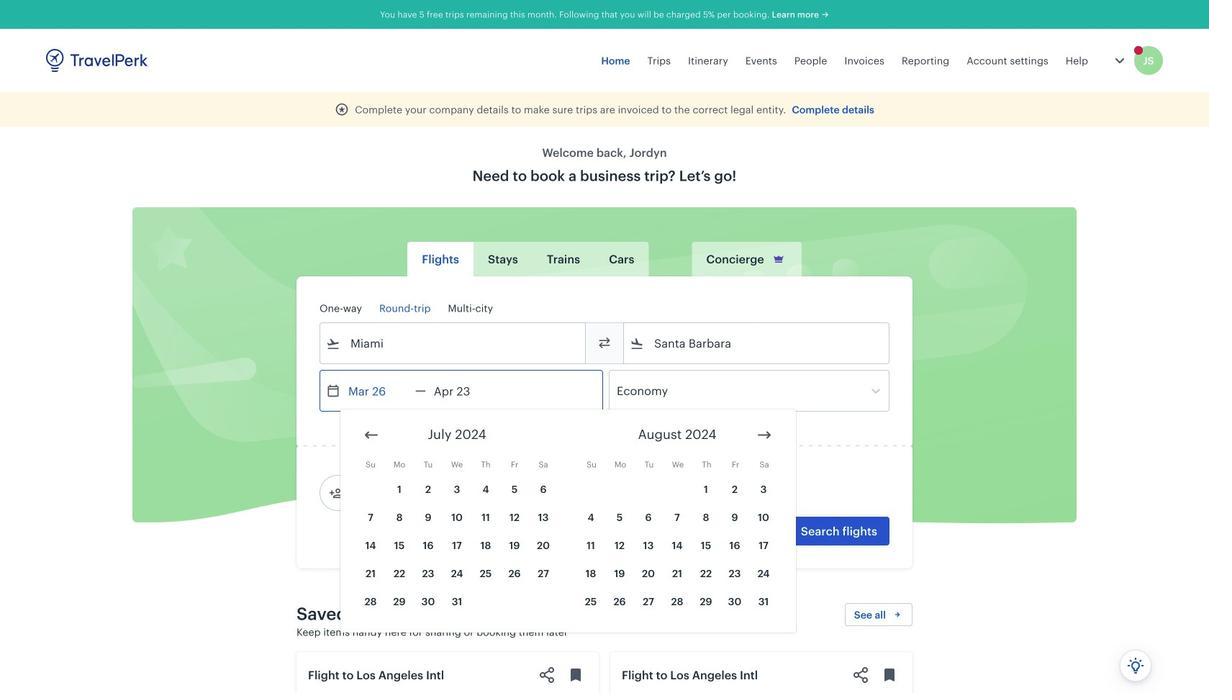 Task type: locate. For each thing, give the bounding box(es) containing it.
To search field
[[644, 332, 870, 355]]

move backward to switch to the previous month. image
[[363, 426, 380, 444]]

Add first traveler search field
[[343, 481, 493, 504]]

move forward to switch to the next month. image
[[756, 426, 773, 444]]

From search field
[[340, 332, 566, 355]]

Depart text field
[[340, 371, 415, 411]]



Task type: describe. For each thing, give the bounding box(es) containing it.
Return text field
[[426, 371, 501, 411]]

calendar application
[[340, 409, 1209, 633]]



